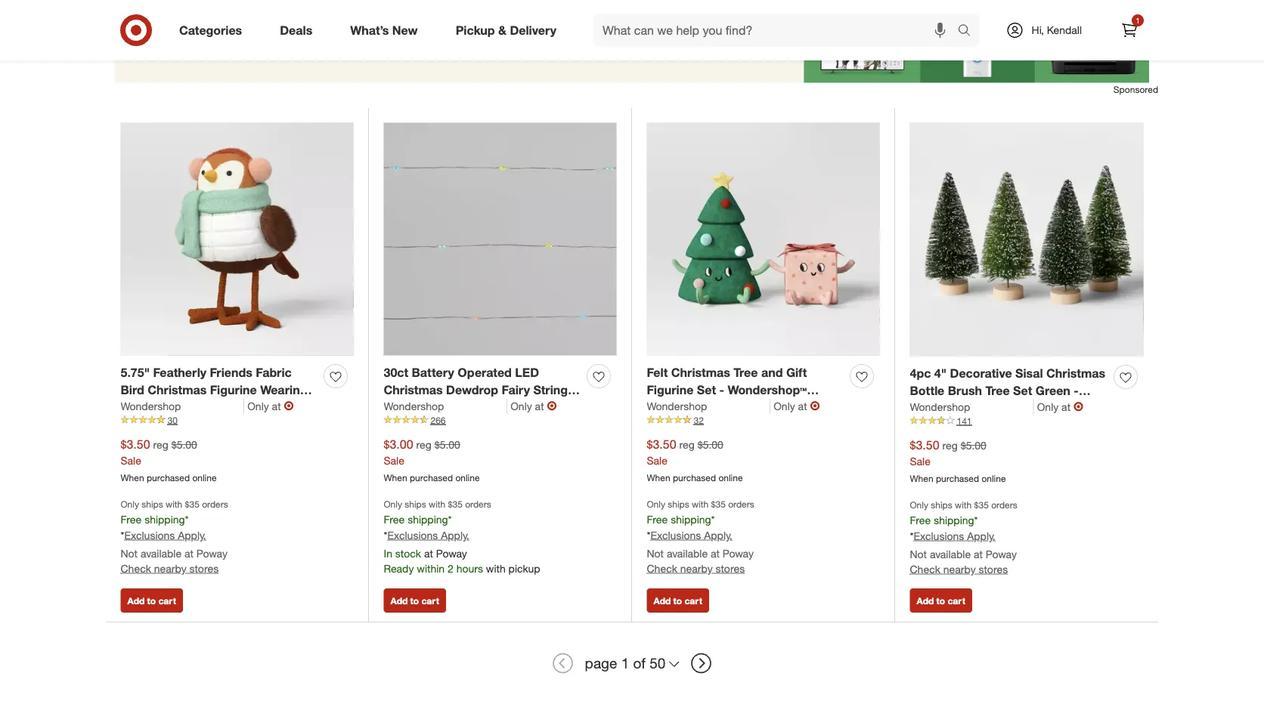 Task type: vqa. For each thing, say whether or not it's contained in the screenshot.
more info link
no



Task type: describe. For each thing, give the bounding box(es) containing it.
only at ¬ for led
[[511, 399, 557, 414]]

felt christmas tree and gift figurine set - wondershop™ green/pink link
[[647, 364, 844, 415]]

shipping for felt christmas tree and gift figurine set - wondershop™ green/pink
[[671, 513, 711, 526]]

fabric
[[256, 365, 292, 380]]

check nearby stores button for felt christmas tree and gift figurine set - wondershop™ green/pink
[[647, 561, 745, 576]]

featherly
[[153, 365, 206, 380]]

add to cart for 5.75" featherly friends fabric bird christmas figurine wearing white vest and green scarf - wondershop™ brown
[[127, 595, 176, 607]]

2
[[448, 562, 453, 575]]

when for felt christmas tree and gift figurine set - wondershop™ green/pink
[[647, 472, 670, 483]]

$5.00 for multicolor
[[435, 438, 460, 451]]

reg for 5.75" featherly friends fabric bird christmas figurine wearing white vest and green scarf - wondershop™ brown
[[153, 438, 168, 451]]

online for vest
[[192, 472, 217, 483]]

30ct
[[384, 365, 408, 380]]

advertisement region
[[106, 0, 1158, 83]]

shipping for 5.75" featherly friends fabric bird christmas figurine wearing white vest and green scarf - wondershop™ brown
[[145, 513, 185, 526]]

wondershop link for figurine
[[647, 399, 771, 414]]

- inside the felt christmas tree and gift figurine set - wondershop™ green/pink
[[719, 383, 724, 397]]

ships for 5.75" featherly friends fabric bird christmas figurine wearing white vest and green scarf - wondershop™ brown
[[142, 498, 163, 510]]

266 link
[[384, 414, 617, 427]]

ships for 30ct battery operated led christmas dewdrop fairy string lights multicolor with silver wire - wondershop™
[[405, 498, 426, 510]]

christmas inside 5.75" featherly friends fabric bird christmas figurine wearing white vest and green scarf - wondershop™ brown
[[148, 383, 207, 397]]

apply. for vest
[[178, 529, 206, 542]]

felt christmas tree and gift figurine set - wondershop™ green/pink
[[647, 365, 807, 415]]

only ships with $35 orders free shipping * * exclusions apply. not available at poway check nearby stores for 5.75" featherly friends fabric bird christmas figurine wearing white vest and green scarf - wondershop™ brown
[[121, 498, 228, 575]]

to for 4pc 4" decorative sisal christmas bottle brush tree set green - wondershop™
[[936, 595, 945, 607]]

shipping for 4pc 4" decorative sisal christmas bottle brush tree set green - wondershop™
[[934, 514, 974, 527]]

page 1 of 50 button
[[578, 647, 686, 680]]

stores for green
[[979, 563, 1008, 576]]

battery
[[412, 365, 454, 380]]

when for 5.75" featherly friends fabric bird christmas figurine wearing white vest and green scarf - wondershop™ brown
[[121, 472, 144, 483]]

¬ for 30ct battery operated led christmas dewdrop fairy string lights multicolor with silver wire - wondershop™
[[547, 399, 557, 414]]

$3.50 for felt christmas tree and gift figurine set - wondershop™ green/pink
[[647, 437, 676, 452]]

only ships with $35 orders free shipping * * exclusions apply. in stock at  poway ready within 2 hours with pickup
[[384, 498, 540, 575]]

orders for green/pink
[[728, 498, 754, 510]]

categories
[[179, 23, 242, 37]]

141
[[957, 415, 972, 427]]

purchased for felt christmas tree and gift figurine set - wondershop™ green/pink
[[673, 472, 716, 483]]

brown
[[203, 417, 240, 432]]

orders for multicolor
[[465, 498, 491, 510]]

ready
[[384, 562, 414, 575]]

orders for green
[[991, 499, 1018, 511]]

online for multicolor
[[455, 472, 480, 483]]

pickup & delivery
[[456, 23, 556, 37]]

to for 5.75" featherly friends fabric bird christmas figurine wearing white vest and green scarf - wondershop™ brown
[[147, 595, 156, 607]]

wondershop link for dewdrop
[[384, 399, 507, 414]]

ships for felt christmas tree and gift figurine set - wondershop™ green/pink
[[668, 498, 689, 510]]

page
[[585, 655, 617, 672]]

32 link
[[647, 414, 880, 427]]

32
[[694, 415, 704, 426]]

sisal
[[1015, 366, 1043, 381]]

4"
[[934, 366, 947, 381]]

cart for 5.75" featherly friends fabric bird christmas figurine wearing white vest and green scarf - wondershop™ brown
[[158, 595, 176, 607]]

- inside 30ct battery operated led christmas dewdrop fairy string lights multicolor with silver wire - wondershop™
[[576, 400, 581, 415]]

apply. for green
[[967, 529, 996, 543]]

white
[[121, 400, 153, 415]]

sale for 4pc 4" decorative sisal christmas bottle brush tree set green - wondershop™
[[910, 455, 931, 468]]

of
[[633, 655, 646, 672]]

add for 4pc 4" decorative sisal christmas bottle brush tree set green - wondershop™
[[917, 595, 934, 607]]

what's new
[[350, 23, 418, 37]]

cart for felt christmas tree and gift figurine set - wondershop™ green/pink
[[685, 595, 702, 607]]

exclusions apply. link for 5.75" featherly friends fabric bird christmas figurine wearing white vest and green scarf - wondershop™ brown
[[124, 529, 206, 542]]

$35 for vest
[[185, 498, 200, 510]]

poway for green/pink
[[723, 547, 754, 560]]

4pc 4" decorative sisal christmas bottle brush tree set green - wondershop™
[[910, 366, 1105, 415]]

reg for felt christmas tree and gift figurine set - wondershop™ green/pink
[[679, 438, 695, 451]]

and inside 5.75" featherly friends fabric bird christmas figurine wearing white vest and green scarf - wondershop™ brown
[[184, 400, 206, 415]]

wondershop for bottle
[[910, 400, 970, 414]]

ships for 4pc 4" decorative sisal christmas bottle brush tree set green - wondershop™
[[931, 499, 952, 511]]

multicolor
[[423, 400, 481, 415]]

poway for vest
[[196, 547, 227, 560]]

poway for green
[[986, 548, 1017, 561]]

hi,
[[1032, 23, 1044, 37]]

to for felt christmas tree and gift figurine set - wondershop™ green/pink
[[673, 595, 682, 607]]

sale for 30ct battery operated led christmas dewdrop fairy string lights multicolor with silver wire - wondershop™
[[384, 454, 404, 467]]

add to cart button for 5.75" featherly friends fabric bird christmas figurine wearing white vest and green scarf - wondershop™ brown
[[121, 589, 183, 613]]

50
[[650, 655, 666, 672]]

stores for vest
[[189, 562, 219, 575]]

figurine inside the felt christmas tree and gift figurine set - wondershop™ green/pink
[[647, 383, 694, 397]]

shipping for 30ct battery operated led christmas dewdrop fairy string lights multicolor with silver wire - wondershop™
[[408, 513, 448, 526]]

$3.00
[[384, 437, 413, 452]]

page 1 of 50
[[585, 655, 666, 672]]

stock
[[395, 547, 421, 560]]

stores for green/pink
[[716, 562, 745, 575]]

exclusions for 5.75" featherly friends fabric bird christmas figurine wearing white vest and green scarf - wondershop™ brown
[[124, 529, 175, 542]]

$35 for green
[[974, 499, 989, 511]]

¬ for felt christmas tree and gift figurine set - wondershop™ green/pink
[[810, 399, 820, 414]]

poway for multicolor
[[436, 547, 467, 560]]

$3.50 for 4pc 4" decorative sisal christmas bottle brush tree set green - wondershop™
[[910, 438, 939, 453]]

exclusions for 4pc 4" decorative sisal christmas bottle brush tree set green - wondershop™
[[914, 529, 964, 543]]

when for 30ct battery operated led christmas dewdrop fairy string lights multicolor with silver wire - wondershop™
[[384, 472, 407, 483]]

30ct battery operated led christmas dewdrop fairy string lights multicolor with silver wire - wondershop™ link
[[384, 364, 581, 432]]

sale for felt christmas tree and gift figurine set - wondershop™ green/pink
[[647, 454, 668, 467]]

$35 for multicolor
[[448, 498, 463, 510]]

silver
[[512, 400, 543, 415]]

friends
[[210, 365, 252, 380]]

cart for 4pc 4" decorative sisal christmas bottle brush tree set green - wondershop™
[[948, 595, 965, 607]]

fairy
[[502, 383, 530, 397]]

vest
[[157, 400, 181, 415]]

add for felt christmas tree and gift figurine set - wondershop™ green/pink
[[654, 595, 671, 607]]

exclusions for 30ct battery operated led christmas dewdrop fairy string lights multicolor with silver wire - wondershop™
[[387, 529, 438, 542]]

$5.00 for vest
[[171, 438, 197, 451]]

add to cart button for 30ct battery operated led christmas dewdrop fairy string lights multicolor with silver wire - wondershop™
[[384, 589, 446, 613]]

not for 4pc 4" decorative sisal christmas bottle brush tree set green - wondershop™
[[910, 548, 927, 561]]

wondershop™ inside 30ct battery operated led christmas dewdrop fairy string lights multicolor with silver wire - wondershop™
[[384, 417, 463, 432]]

¬ for 5.75" featherly friends fabric bird christmas figurine wearing white vest and green scarf - wondershop™ brown
[[284, 399, 294, 414]]

brush
[[948, 383, 982, 398]]

in
[[384, 547, 392, 560]]

wire
[[547, 400, 573, 415]]

exclusions apply. link for 4pc 4" decorative sisal christmas bottle brush tree set green - wondershop™
[[914, 529, 996, 543]]

with for 5.75" featherly friends fabric bird christmas figurine wearing white vest and green scarf - wondershop™ brown
[[166, 498, 182, 510]]

operated
[[458, 365, 512, 380]]

pickup
[[456, 23, 495, 37]]

what's new link
[[337, 14, 437, 47]]

within
[[417, 562, 445, 575]]

online for green/pink
[[719, 472, 743, 483]]

available for 5.75" featherly friends fabric bird christmas figurine wearing white vest and green scarf - wondershop™ brown
[[141, 547, 182, 560]]

kendall
[[1047, 23, 1082, 37]]

$3.00 reg $5.00 sale when purchased online
[[384, 437, 480, 483]]

$3.50 reg $5.00 sale when purchased online for 5.75" featherly friends fabric bird christmas figurine wearing white vest and green scarf - wondershop™ brown
[[121, 437, 217, 483]]

scarf
[[248, 400, 279, 415]]



Task type: locate. For each thing, give the bounding box(es) containing it.
check
[[121, 562, 151, 575], [647, 562, 677, 575], [910, 563, 940, 576]]

1 horizontal spatial not
[[647, 547, 664, 560]]

purchased down 32
[[673, 472, 716, 483]]

felt christmas tree and gift figurine set - wondershop™ green/pink image
[[647, 123, 880, 356], [647, 123, 880, 356]]

141 link
[[910, 415, 1144, 428]]

5.75" featherly friends fabric bird christmas figurine wearing white vest and green scarf - wondershop™ brown
[[121, 365, 307, 432]]

1 vertical spatial and
[[184, 400, 206, 415]]

0 horizontal spatial and
[[184, 400, 206, 415]]

reg down 141
[[942, 439, 958, 452]]

when inside '$3.00 reg $5.00 sale when purchased online'
[[384, 472, 407, 483]]

exclusions inside only ships with $35 orders free shipping * * exclusions apply. in stock at  poway ready within 2 hours with pickup
[[387, 529, 438, 542]]

2 horizontal spatial $3.50 reg $5.00 sale when purchased online
[[910, 438, 1006, 484]]

1 link
[[1113, 14, 1146, 47]]

1 left of
[[621, 655, 629, 672]]

2 horizontal spatial stores
[[979, 563, 1008, 576]]

available for 4pc 4" decorative sisal christmas bottle brush tree set green - wondershop™
[[930, 548, 971, 561]]

wondershop™ down vest
[[121, 417, 200, 432]]

delivery
[[510, 23, 556, 37]]

lights
[[384, 400, 419, 415]]

figurine down friends
[[210, 383, 257, 397]]

set inside 4pc 4" decorative sisal christmas bottle brush tree set green - wondershop™
[[1013, 383, 1032, 398]]

when
[[121, 472, 144, 483], [384, 472, 407, 483], [647, 472, 670, 483], [910, 473, 933, 484]]

with for 4pc 4" decorative sisal christmas bottle brush tree set green - wondershop™
[[955, 499, 972, 511]]

purchased down $3.00
[[410, 472, 453, 483]]

1 horizontal spatial check
[[647, 562, 677, 575]]

free for felt christmas tree and gift figurine set - wondershop™ green/pink
[[647, 513, 668, 526]]

purchased for 30ct battery operated led christmas dewdrop fairy string lights multicolor with silver wire - wondershop™
[[410, 472, 453, 483]]

hours
[[456, 562, 483, 575]]

2 horizontal spatial nearby
[[943, 563, 976, 576]]

stores
[[189, 562, 219, 575], [716, 562, 745, 575], [979, 563, 1008, 576]]

sale inside '$3.00 reg $5.00 sale when purchased online'
[[384, 454, 404, 467]]

1 horizontal spatial available
[[667, 547, 708, 560]]

1 inside 1 link
[[1136, 15, 1140, 25]]

30ct battery operated led christmas dewdrop fairy string lights multicolor with silver wire - wondershop™
[[384, 365, 581, 432]]

nearby for 4pc 4" decorative sisal christmas bottle brush tree set green - wondershop™
[[943, 563, 976, 576]]

purchased down 141
[[936, 473, 979, 484]]

add to cart button for felt christmas tree and gift figurine set - wondershop™ green/pink
[[647, 589, 709, 613]]

$5.00 for green
[[961, 439, 987, 452]]

bird
[[121, 383, 144, 397]]

categories link
[[166, 14, 261, 47]]

¬
[[284, 399, 294, 414], [547, 399, 557, 414], [810, 399, 820, 414], [1074, 400, 1084, 414]]

2 to from the left
[[410, 595, 419, 607]]

wondershop link up 141
[[910, 400, 1034, 415]]

wondershop for christmas
[[121, 400, 181, 413]]

with for 30ct battery operated led christmas dewdrop fairy string lights multicolor with silver wire - wondershop™
[[429, 498, 446, 510]]

0 horizontal spatial nearby
[[154, 562, 186, 575]]

1 horizontal spatial figurine
[[647, 383, 694, 397]]

5.75"
[[121, 365, 150, 380]]

poway inside only ships with $35 orders free shipping * * exclusions apply. in stock at  poway ready within 2 hours with pickup
[[436, 547, 467, 560]]

wondershop link up 30
[[121, 399, 244, 414]]

free for 5.75" featherly friends fabric bird christmas figurine wearing white vest and green scarf - wondershop™ brown
[[121, 513, 142, 526]]

online down 32 'link'
[[719, 472, 743, 483]]

0 vertical spatial tree
[[734, 365, 758, 380]]

3 cart from the left
[[685, 595, 702, 607]]

2 horizontal spatial available
[[930, 548, 971, 561]]

1 to from the left
[[147, 595, 156, 607]]

only ships with $35 orders free shipping * * exclusions apply. not available at poway check nearby stores for 4pc 4" decorative sisal christmas bottle brush tree set green - wondershop™
[[910, 499, 1018, 576]]

search button
[[951, 14, 987, 50]]

¬ up 32 'link'
[[810, 399, 820, 414]]

0 horizontal spatial $3.50 reg $5.00 sale when purchased online
[[121, 437, 217, 483]]

cart for 30ct battery operated led christmas dewdrop fairy string lights multicolor with silver wire - wondershop™
[[421, 595, 439, 607]]

wondershop™ inside the felt christmas tree and gift figurine set - wondershop™ green/pink
[[728, 383, 807, 397]]

green/pink
[[647, 400, 711, 415]]

4 add to cart from the left
[[917, 595, 965, 607]]

apply. for multicolor
[[441, 529, 469, 542]]

1 add to cart from the left
[[127, 595, 176, 607]]

only at ¬ down gift
[[774, 399, 820, 414]]

only at ¬ for sisal
[[1037, 400, 1084, 414]]

only at ¬ down string
[[511, 399, 557, 414]]

and inside the felt christmas tree and gift figurine set - wondershop™ green/pink
[[761, 365, 783, 380]]

- right wire
[[576, 400, 581, 415]]

at inside only ships with $35 orders free shipping * * exclusions apply. in stock at  poway ready within 2 hours with pickup
[[424, 547, 433, 560]]

add for 5.75" featherly friends fabric bird christmas figurine wearing white vest and green scarf - wondershop™ brown
[[127, 595, 145, 607]]

figurine
[[210, 383, 257, 397], [647, 383, 694, 397]]

check for 4pc 4" decorative sisal christmas bottle brush tree set green - wondershop™
[[910, 563, 940, 576]]

&
[[498, 23, 507, 37]]

0 vertical spatial and
[[761, 365, 783, 380]]

$3.50 down green/pink
[[647, 437, 676, 452]]

wondershop™ inside 4pc 4" decorative sisal christmas bottle brush tree set green - wondershop™
[[910, 401, 989, 415]]

free
[[121, 513, 142, 526], [384, 513, 405, 526], [647, 513, 668, 526], [910, 514, 931, 527]]

only ships with $35 orders free shipping * * exclusions apply. not available at poway check nearby stores
[[121, 498, 228, 575], [647, 498, 754, 575], [910, 499, 1018, 576]]

1 inside page 1 of 50 dropdown button
[[621, 655, 629, 672]]

reg for 4pc 4" decorative sisal christmas bottle brush tree set green - wondershop™
[[942, 439, 958, 452]]

1 horizontal spatial green
[[1036, 383, 1070, 398]]

1 cart from the left
[[158, 595, 176, 607]]

1
[[1136, 15, 1140, 25], [621, 655, 629, 672]]

$35 inside only ships with $35 orders free shipping * * exclusions apply. in stock at  poway ready within 2 hours with pickup
[[448, 498, 463, 510]]

deals
[[280, 23, 312, 37]]

exclusions for felt christmas tree and gift figurine set - wondershop™ green/pink
[[651, 529, 701, 542]]

sale for 5.75" featherly friends fabric bird christmas figurine wearing white vest and green scarf - wondershop™ brown
[[121, 454, 141, 467]]

$5.00 for green/pink
[[698, 438, 723, 451]]

add to cart
[[127, 595, 176, 607], [391, 595, 439, 607], [654, 595, 702, 607], [917, 595, 965, 607]]

$3.50 reg $5.00 sale when purchased online down 32
[[647, 437, 743, 483]]

only at ¬ up "141" link
[[1037, 400, 1084, 414]]

and
[[761, 365, 783, 380], [184, 400, 206, 415]]

0 vertical spatial green
[[1036, 383, 1070, 398]]

and left gift
[[761, 365, 783, 380]]

check for felt christmas tree and gift figurine set - wondershop™ green/pink
[[647, 562, 677, 575]]

bottle
[[910, 383, 945, 398]]

not for 5.75" featherly friends fabric bird christmas figurine wearing white vest and green scarf - wondershop™ brown
[[121, 547, 138, 560]]

4 to from the left
[[936, 595, 945, 607]]

only at ¬ down 'wearing'
[[247, 399, 294, 414]]

3 add to cart from the left
[[654, 595, 702, 607]]

2 add from the left
[[391, 595, 408, 607]]

30
[[167, 415, 178, 426]]

0 horizontal spatial only ships with $35 orders free shipping * * exclusions apply. not available at poway check nearby stores
[[121, 498, 228, 575]]

search
[[951, 24, 987, 39]]

shipping
[[145, 513, 185, 526], [408, 513, 448, 526], [671, 513, 711, 526], [934, 514, 974, 527]]

wearing
[[260, 383, 307, 397]]

1 add from the left
[[127, 595, 145, 607]]

sale
[[121, 454, 141, 467], [384, 454, 404, 467], [647, 454, 668, 467], [910, 455, 931, 468]]

$3.50 reg $5.00 sale when purchased online
[[121, 437, 217, 483], [647, 437, 743, 483], [910, 438, 1006, 484]]

wondershop link for bottle
[[910, 400, 1034, 415]]

nearby for 5.75" featherly friends fabric bird christmas figurine wearing white vest and green scarf - wondershop™ brown
[[154, 562, 186, 575]]

1 horizontal spatial nearby
[[680, 562, 713, 575]]

30 link
[[121, 414, 353, 427]]

sale down white
[[121, 454, 141, 467]]

0 horizontal spatial check nearby stores button
[[121, 561, 219, 576]]

2 horizontal spatial check
[[910, 563, 940, 576]]

2 figurine from the left
[[647, 383, 694, 397]]

¬ for 4pc 4" decorative sisal christmas bottle brush tree set green - wondershop™
[[1074, 400, 1084, 414]]

- inside 5.75" featherly friends fabric bird christmas figurine wearing white vest and green scarf - wondershop™ brown
[[282, 400, 287, 415]]

online down brown
[[192, 472, 217, 483]]

set down sisal
[[1013, 383, 1032, 398]]

1 add to cart button from the left
[[121, 589, 183, 613]]

$3.50 down white
[[121, 437, 150, 452]]

1 horizontal spatial only ships with $35 orders free shipping * * exclusions apply. not available at poway check nearby stores
[[647, 498, 754, 575]]

green down sisal
[[1036, 383, 1070, 398]]

orders for vest
[[202, 498, 228, 510]]

2 add to cart button from the left
[[384, 589, 446, 613]]

0 horizontal spatial not
[[121, 547, 138, 560]]

2 horizontal spatial check nearby stores button
[[910, 562, 1008, 577]]

$3.50 reg $5.00 sale when purchased online down 141
[[910, 438, 1006, 484]]

¬ down string
[[547, 399, 557, 414]]

gift
[[786, 365, 807, 380]]

what's
[[350, 23, 389, 37]]

wondershop down bottle
[[910, 400, 970, 414]]

online
[[192, 472, 217, 483], [455, 472, 480, 483], [719, 472, 743, 483], [982, 473, 1006, 484]]

0 horizontal spatial available
[[141, 547, 182, 560]]

orders
[[202, 498, 228, 510], [465, 498, 491, 510], [728, 498, 754, 510], [991, 499, 1018, 511]]

green
[[1036, 383, 1070, 398], [209, 400, 244, 415]]

1 horizontal spatial stores
[[716, 562, 745, 575]]

- up 32 'link'
[[719, 383, 724, 397]]

¬ down 'wearing'
[[284, 399, 294, 414]]

string
[[533, 383, 568, 397]]

with
[[484, 400, 508, 415], [166, 498, 182, 510], [429, 498, 446, 510], [692, 498, 709, 510], [955, 499, 972, 511], [486, 562, 506, 575]]

green up brown
[[209, 400, 244, 415]]

$5.00 down 266 at left
[[435, 438, 460, 451]]

$5.00 down 30
[[171, 438, 197, 451]]

30ct battery operated led christmas dewdrop fairy string lights multicolor with silver wire - wondershop™ image
[[384, 123, 617, 356], [384, 123, 617, 356]]

wondershop™ down brush
[[910, 401, 989, 415]]

pickup
[[509, 562, 540, 575]]

5.75" featherly friends fabric bird christmas figurine wearing white vest and green scarf - wondershop™ brown image
[[121, 123, 353, 356], [121, 123, 353, 356]]

wondershop link up 32
[[647, 399, 771, 414]]

purchased for 4pc 4" decorative sisal christmas bottle brush tree set green - wondershop™
[[936, 473, 979, 484]]

deals link
[[267, 14, 331, 47]]

- down 'wearing'
[[282, 400, 287, 415]]

online for green
[[982, 473, 1006, 484]]

1 horizontal spatial $3.50 reg $5.00 sale when purchased online
[[647, 437, 743, 483]]

purchased down 30
[[147, 472, 190, 483]]

2 horizontal spatial not
[[910, 548, 927, 561]]

reg inside '$3.00 reg $5.00 sale when purchased online'
[[416, 438, 432, 451]]

tree inside the felt christmas tree and gift figurine set - wondershop™ green/pink
[[734, 365, 758, 380]]

5.75" featherly friends fabric bird christmas figurine wearing white vest and green scarf - wondershop™ brown link
[[121, 364, 318, 432]]

0 vertical spatial 1
[[1136, 15, 1140, 25]]

set inside the felt christmas tree and gift figurine set - wondershop™ green/pink
[[697, 383, 716, 397]]

tree down 'decorative'
[[986, 383, 1010, 398]]

tree inside 4pc 4" decorative sisal christmas bottle brush tree set green - wondershop™
[[986, 383, 1010, 398]]

christmas inside 4pc 4" decorative sisal christmas bottle brush tree set green - wondershop™
[[1046, 366, 1105, 381]]

wondershop for dewdrop
[[384, 400, 444, 413]]

add to cart button
[[121, 589, 183, 613], [384, 589, 446, 613], [647, 589, 709, 613], [910, 589, 972, 613]]

green inside 4pc 4" decorative sisal christmas bottle brush tree set green - wondershop™
[[1036, 383, 1070, 398]]

wondershop link
[[121, 399, 244, 414], [384, 399, 507, 414], [647, 399, 771, 414], [910, 400, 1034, 415]]

wondershop link for christmas
[[121, 399, 244, 414]]

pickup & delivery link
[[443, 14, 575, 47]]

add to cart for 4pc 4" decorative sisal christmas bottle brush tree set green - wondershop™
[[917, 595, 965, 607]]

sale down green/pink
[[647, 454, 668, 467]]

4 add to cart button from the left
[[910, 589, 972, 613]]

0 horizontal spatial tree
[[734, 365, 758, 380]]

ships inside only ships with $35 orders free shipping * * exclusions apply. in stock at  poway ready within 2 hours with pickup
[[405, 498, 426, 510]]

$3.50 reg $5.00 sale when purchased online down 30
[[121, 437, 217, 483]]

$3.50 reg $5.00 sale when purchased online for 4pc 4" decorative sisal christmas bottle brush tree set green - wondershop™
[[910, 438, 1006, 484]]

online inside '$3.00 reg $5.00 sale when purchased online'
[[455, 472, 480, 483]]

add to cart for felt christmas tree and gift figurine set - wondershop™ green/pink
[[654, 595, 702, 607]]

purchased inside '$3.00 reg $5.00 sale when purchased online'
[[410, 472, 453, 483]]

check nearby stores button for 4pc 4" decorative sisal christmas bottle brush tree set green - wondershop™
[[910, 562, 1008, 577]]

free inside only ships with $35 orders free shipping * * exclusions apply. in stock at  poway ready within 2 hours with pickup
[[384, 513, 405, 526]]

tree
[[734, 365, 758, 380], [986, 383, 1010, 398]]

$3.50 for 5.75" featherly friends fabric bird christmas figurine wearing white vest and green scarf - wondershop™ brown
[[121, 437, 150, 452]]

4pc 4" decorative sisal christmas bottle brush tree set green - wondershop™ link
[[910, 365, 1108, 415]]

-
[[719, 383, 724, 397], [1074, 383, 1079, 398], [282, 400, 287, 415], [576, 400, 581, 415]]

free for 30ct battery operated led christmas dewdrop fairy string lights multicolor with silver wire - wondershop™
[[384, 513, 405, 526]]

1 horizontal spatial and
[[761, 365, 783, 380]]

wondershop™ down lights at the left of page
[[384, 417, 463, 432]]

wondershop™
[[728, 383, 807, 397], [910, 401, 989, 415], [121, 417, 200, 432], [384, 417, 463, 432]]

christmas up lights at the left of page
[[384, 383, 443, 397]]

new
[[392, 23, 418, 37]]

christmas inside the felt christmas tree and gift figurine set - wondershop™ green/pink
[[671, 365, 730, 380]]

2 add to cart from the left
[[391, 595, 439, 607]]

christmas inside 30ct battery operated led christmas dewdrop fairy string lights multicolor with silver wire - wondershop™
[[384, 383, 443, 397]]

dewdrop
[[446, 383, 498, 397]]

apply. inside only ships with $35 orders free shipping * * exclusions apply. in stock at  poway ready within 2 hours with pickup
[[441, 529, 469, 542]]

when for 4pc 4" decorative sisal christmas bottle brush tree set green - wondershop™
[[910, 473, 933, 484]]

only inside only ships with $35 orders free shipping * * exclusions apply. in stock at  poway ready within 2 hours with pickup
[[384, 498, 402, 510]]

only at ¬ for and
[[774, 399, 820, 414]]

1 vertical spatial tree
[[986, 383, 1010, 398]]

led
[[515, 365, 539, 380]]

hi, kendall
[[1032, 23, 1082, 37]]

$5.00 down 32
[[698, 438, 723, 451]]

4pc 4" decorative sisal christmas bottle brush tree set green - wondershop™ image
[[910, 123, 1144, 356], [910, 123, 1144, 356]]

christmas up green/pink
[[671, 365, 730, 380]]

ships
[[142, 498, 163, 510], [405, 498, 426, 510], [668, 498, 689, 510], [931, 499, 952, 511]]

wondershop™ up 32 'link'
[[728, 383, 807, 397]]

christmas right sisal
[[1046, 366, 1105, 381]]

with for felt christmas tree and gift figurine set - wondershop™ green/pink
[[692, 498, 709, 510]]

purchased
[[147, 472, 190, 483], [410, 472, 453, 483], [673, 472, 716, 483], [936, 473, 979, 484]]

0 horizontal spatial green
[[209, 400, 244, 415]]

$3.50 reg $5.00 sale when purchased online for felt christmas tree and gift figurine set - wondershop™ green/pink
[[647, 437, 743, 483]]

1 horizontal spatial check nearby stores button
[[647, 561, 745, 576]]

exclusions apply. link for 30ct battery operated led christmas dewdrop fairy string lights multicolor with silver wire - wondershop™
[[387, 529, 469, 542]]

check nearby stores button for 5.75" featherly friends fabric bird christmas figurine wearing white vest and green scarf - wondershop™ brown
[[121, 561, 219, 576]]

3 add from the left
[[654, 595, 671, 607]]

1 horizontal spatial $3.50
[[647, 437, 676, 452]]

green inside 5.75" featherly friends fabric bird christmas figurine wearing white vest and green scarf - wondershop™ brown
[[209, 400, 244, 415]]

only at ¬ for fabric
[[247, 399, 294, 414]]

reg down 32
[[679, 438, 695, 451]]

available for felt christmas tree and gift figurine set - wondershop™ green/pink
[[667, 547, 708, 560]]

3 to from the left
[[673, 595, 682, 607]]

- up "141" link
[[1074, 383, 1079, 398]]

set
[[697, 383, 716, 397], [1013, 383, 1032, 398]]

only ships with $35 orders free shipping * * exclusions apply. not available at poway check nearby stores for felt christmas tree and gift figurine set - wondershop™ green/pink
[[647, 498, 754, 575]]

with inside 30ct battery operated led christmas dewdrop fairy string lights multicolor with silver wire - wondershop™
[[484, 400, 508, 415]]

free for 4pc 4" decorative sisal christmas bottle brush tree set green - wondershop™
[[910, 514, 931, 527]]

wondershop down bird
[[121, 400, 181, 413]]

$5.00
[[171, 438, 197, 451], [435, 438, 460, 451], [698, 438, 723, 451], [961, 439, 987, 452]]

1 horizontal spatial tree
[[986, 383, 1010, 398]]

wondershop™ inside 5.75" featherly friends fabric bird christmas figurine wearing white vest and green scarf - wondershop™ brown
[[121, 417, 200, 432]]

figurine up green/pink
[[647, 383, 694, 397]]

1 figurine from the left
[[210, 383, 257, 397]]

2 horizontal spatial only ships with $35 orders free shipping * * exclusions apply. not available at poway check nearby stores
[[910, 499, 1018, 576]]

decorative
[[950, 366, 1012, 381]]

sponsored
[[1114, 84, 1158, 95]]

exclusions apply. link
[[124, 529, 206, 542], [387, 529, 469, 542], [651, 529, 732, 542], [914, 529, 996, 543]]

apply.
[[178, 529, 206, 542], [441, 529, 469, 542], [704, 529, 732, 542], [967, 529, 996, 543]]

1 horizontal spatial set
[[1013, 383, 1032, 398]]

shipping inside only ships with $35 orders free shipping * * exclusions apply. in stock at  poway ready within 2 hours with pickup
[[408, 513, 448, 526]]

1 vertical spatial green
[[209, 400, 244, 415]]

$3.50 down bottle
[[910, 438, 939, 453]]

check nearby stores button
[[121, 561, 219, 576], [647, 561, 745, 576], [910, 562, 1008, 577]]

What can we help you find? suggestions appear below search field
[[594, 14, 961, 47]]

sale down bottle
[[910, 455, 931, 468]]

figurine inside 5.75" featherly friends fabric bird christmas figurine wearing white vest and green scarf - wondershop™ brown
[[210, 383, 257, 397]]

0 horizontal spatial stores
[[189, 562, 219, 575]]

add to cart for 30ct battery operated led christmas dewdrop fairy string lights multicolor with silver wire - wondershop™
[[391, 595, 439, 607]]

0 horizontal spatial 1
[[621, 655, 629, 672]]

cart
[[158, 595, 176, 607], [421, 595, 439, 607], [685, 595, 702, 607], [948, 595, 965, 607]]

apply. for green/pink
[[704, 529, 732, 542]]

1 vertical spatial 1
[[621, 655, 629, 672]]

0 horizontal spatial $3.50
[[121, 437, 150, 452]]

and right 30
[[184, 400, 206, 415]]

1 horizontal spatial 1
[[1136, 15, 1140, 25]]

christmas
[[671, 365, 730, 380], [1046, 366, 1105, 381], [148, 383, 207, 397], [384, 383, 443, 397]]

1 up "sponsored" at the top of page
[[1136, 15, 1140, 25]]

0 horizontal spatial figurine
[[210, 383, 257, 397]]

check for 5.75" featherly friends fabric bird christmas figurine wearing white vest and green scarf - wondershop™ brown
[[121, 562, 151, 575]]

0 horizontal spatial check
[[121, 562, 151, 575]]

christmas down featherly
[[148, 383, 207, 397]]

$35 for green/pink
[[711, 498, 726, 510]]

wondershop up 32
[[647, 400, 707, 413]]

reg down 30
[[153, 438, 168, 451]]

266
[[431, 415, 446, 426]]

wondershop up 266 at left
[[384, 400, 444, 413]]

$5.00 down 141
[[961, 439, 987, 452]]

at
[[272, 400, 281, 413], [535, 400, 544, 413], [798, 400, 807, 413], [1062, 400, 1071, 414], [184, 547, 194, 560], [424, 547, 433, 560], [711, 547, 720, 560], [974, 548, 983, 561]]

3 add to cart button from the left
[[647, 589, 709, 613]]

0 horizontal spatial set
[[697, 383, 716, 397]]

2 cart from the left
[[421, 595, 439, 607]]

$5.00 inside '$3.00 reg $5.00 sale when purchased online'
[[435, 438, 460, 451]]

reg
[[153, 438, 168, 451], [416, 438, 432, 451], [679, 438, 695, 451], [942, 439, 958, 452]]

felt
[[647, 365, 668, 380]]

4 cart from the left
[[948, 595, 965, 607]]

exclusions apply. link for felt christmas tree and gift figurine set - wondershop™ green/pink
[[651, 529, 732, 542]]

online up only ships with $35 orders free shipping * * exclusions apply. in stock at  poway ready within 2 hours with pickup
[[455, 472, 480, 483]]

2 horizontal spatial $3.50
[[910, 438, 939, 453]]

4pc
[[910, 366, 931, 381]]

$3.50
[[121, 437, 150, 452], [647, 437, 676, 452], [910, 438, 939, 453]]

sale down $3.00
[[384, 454, 404, 467]]

reg right $3.00
[[416, 438, 432, 451]]

wondershop link up 266 at left
[[384, 399, 507, 414]]

reg for 30ct battery operated led christmas dewdrop fairy string lights multicolor with silver wire - wondershop™
[[416, 438, 432, 451]]

available
[[141, 547, 182, 560], [667, 547, 708, 560], [930, 548, 971, 561]]

4 add from the left
[[917, 595, 934, 607]]

- inside 4pc 4" decorative sisal christmas bottle brush tree set green - wondershop™
[[1074, 383, 1079, 398]]

¬ up "141" link
[[1074, 400, 1084, 414]]

set up 32
[[697, 383, 716, 397]]

orders inside only ships with $35 orders free shipping * * exclusions apply. in stock at  poway ready within 2 hours with pickup
[[465, 498, 491, 510]]

purchased for 5.75" featherly friends fabric bird christmas figurine wearing white vest and green scarf - wondershop™ brown
[[147, 472, 190, 483]]

tree left gift
[[734, 365, 758, 380]]

only at ¬
[[247, 399, 294, 414], [511, 399, 557, 414], [774, 399, 820, 414], [1037, 400, 1084, 414]]

add for 30ct battery operated led christmas dewdrop fairy string lights multicolor with silver wire - wondershop™
[[391, 595, 408, 607]]

online down "141" link
[[982, 473, 1006, 484]]

to for 30ct battery operated led christmas dewdrop fairy string lights multicolor with silver wire - wondershop™
[[410, 595, 419, 607]]



